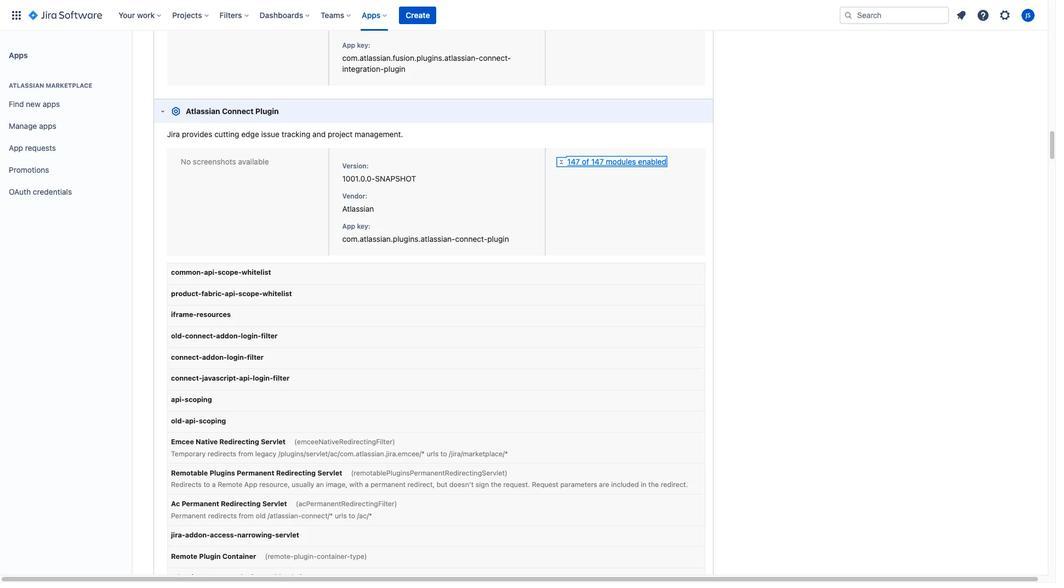 Task type: describe. For each thing, give the bounding box(es) containing it.
connect-javascript-api-login-filter
[[171, 374, 290, 382]]

/plugins/servlet/ac/com.atlassian.jira.emcee/*
[[279, 450, 425, 458]]

atlassian marketplace
[[9, 82, 92, 89]]

promotions
[[9, 165, 49, 174]]

filter for api-
[[273, 374, 290, 382]]

work
[[137, 10, 155, 19]]

remotable plugins permanent redirecting servlet
[[171, 469, 342, 477]]

connect- inside app key: com.atlassian.plugins.atlassian-connect-plugin
[[456, 234, 488, 243]]

narrowing-
[[237, 531, 275, 539]]

parameters
[[561, 481, 598, 489]]

an
[[316, 481, 324, 489]]

api- down connect-addon-login-filter
[[239, 374, 253, 382]]

atlassian up provides
[[186, 107, 220, 116]]

147 of 147 modules enabled
[[568, 157, 667, 166]]

1 vertical spatial plugin
[[199, 552, 221, 560]]

to inside (acpermanentredirectingfilter) permanent redirects from old /atlassian-connect/* urls to /ac/*
[[349, 512, 355, 520]]

oauth credentials link
[[4, 181, 127, 203]]

atlassian-
[[171, 573, 205, 581]]

servlet
[[275, 531, 299, 539]]

of
[[582, 157, 590, 166]]

old- for connect-
[[171, 332, 185, 340]]

0 vertical spatial scoping
[[185, 395, 212, 404]]

(remote-
[[265, 552, 294, 560]]

find new apps
[[9, 99, 60, 108]]

your work
[[119, 10, 155, 19]]

image,
[[326, 481, 348, 489]]

create button
[[399, 6, 437, 24]]

dashboards
[[260, 10, 303, 19]]

find
[[9, 99, 24, 108]]

factory
[[299, 573, 324, 581]]

teams button
[[318, 6, 356, 24]]

to inside (emceenativeredirectingfilter) temporary redirects from legacy /plugins/servlet/ac/com.atlassian.jira.emcee/* urls to /jira/marketplace/*
[[441, 450, 447, 458]]

permanent for redirects
[[171, 512, 206, 520]]

enabled
[[639, 157, 667, 166]]

redirecting for legacy
[[220, 438, 259, 446]]

1 horizontal spatial plugin
[[256, 107, 279, 116]]

servlet for (emceenativeredirectingfilter)
[[261, 438, 286, 446]]

new
[[26, 99, 41, 108]]

login- for addon-
[[241, 332, 261, 340]]

native
[[196, 438, 218, 446]]

project
[[328, 129, 353, 139]]

version: 1001.0.0-snapshot
[[342, 162, 416, 183]]

addon- for login-
[[202, 353, 227, 361]]

are
[[600, 481, 610, 489]]

sidebar navigation image
[[120, 44, 144, 66]]

urls inside (acpermanentredirectingfilter) permanent redirects from old /atlassian-connect/* urls to /ac/*
[[335, 512, 347, 520]]

(remotablepluginspermanentredirectingservlet) redirects to a remote app resource, usually an image, with a permanent redirect, but doesn't sign the request. request parameters are included in the redirect.
[[171, 469, 689, 489]]

iframe-
[[171, 311, 197, 319]]

1 vertical spatial scope-
[[239, 290, 263, 298]]

type)
[[350, 552, 367, 560]]

app for app requests
[[9, 143, 23, 152]]

apps button
[[359, 6, 392, 24]]

provides
[[182, 129, 213, 139]]

0 vertical spatial permanent
[[237, 469, 275, 477]]

servlet for (acpermanentredirectingfilter)
[[263, 500, 287, 508]]

jira-addon-access-narrowing-servlet
[[171, 531, 299, 539]]

access-
[[210, 531, 237, 539]]

temporary
[[171, 450, 206, 458]]

your profile and settings image
[[1022, 9, 1036, 22]]

1 vertical spatial redirecting
[[276, 469, 316, 477]]

projects button
[[169, 6, 213, 24]]

manage
[[9, 121, 37, 130]]

help image
[[977, 9, 991, 22]]

your
[[119, 10, 135, 19]]

settings image
[[999, 9, 1012, 22]]

ac permanent redirecting servlet
[[171, 500, 287, 508]]

resource,
[[260, 481, 290, 489]]

common-
[[171, 268, 204, 277]]

redirect.
[[661, 481, 689, 489]]

/jira/marketplace/*
[[449, 450, 508, 458]]

1 the from the left
[[491, 481, 502, 489]]

api-scoping
[[171, 395, 212, 404]]

marketplace
[[46, 82, 92, 89]]

atlassian-connect-plugins-webhook-factory
[[171, 573, 324, 581]]

0 vertical spatial scope-
[[218, 268, 242, 277]]

container
[[223, 552, 256, 560]]

connect
[[222, 107, 254, 116]]

redirects for permanent
[[208, 512, 237, 520]]

1 147 from the left
[[568, 157, 580, 166]]

app requests link
[[4, 137, 127, 159]]

find new apps link
[[4, 93, 127, 115]]

integration-
[[342, 64, 384, 73]]

projects
[[172, 10, 202, 19]]

version:
[[342, 162, 369, 170]]

javascript-
[[202, 374, 239, 382]]

banner containing your work
[[0, 0, 1049, 31]]

atlassian link for com.atlassian.plugins.atlassian-connect-plugin
[[342, 204, 374, 213]]

jira-
[[171, 531, 185, 539]]

ac
[[171, 500, 180, 508]]

app key: com.atlassian.fusion.plugins.atlassian-connect- integration-plugin
[[342, 41, 511, 73]]

app inside the (remotablepluginspermanentredirectingservlet) redirects to a remote app resource, usually an image, with a permanent redirect, but doesn't sign the request. request parameters are included in the redirect.
[[245, 481, 258, 489]]

redirecting for old
[[221, 500, 261, 508]]

iframe-resources
[[171, 311, 231, 319]]

atlassian down 1001.0.0-
[[342, 204, 374, 213]]

(remote-plugin-container-type)
[[265, 552, 367, 560]]

manage apps
[[9, 121, 56, 130]]

no screenshots available
[[181, 157, 269, 166]]

container-
[[317, 552, 350, 560]]

but
[[437, 481, 448, 489]]

plugins-
[[236, 573, 265, 581]]

product-fabric-api-scope-whitelist
[[171, 290, 292, 298]]

plugin-
[[294, 552, 317, 560]]

atlassian marketplace group
[[4, 70, 127, 206]]

filters button
[[216, 6, 253, 24]]

from for old
[[239, 512, 254, 520]]

147 of 147 modules enabled link
[[558, 157, 667, 166]]

0 vertical spatial apps
[[43, 99, 60, 108]]

1 a from the left
[[212, 481, 216, 489]]



Task type: vqa. For each thing, say whether or not it's contained in the screenshot.
(EMCEENATIVEREDIRECTINGFILTER)
yes



Task type: locate. For each thing, give the bounding box(es) containing it.
atlassian link for com.atlassian.fusion.plugins.atlassian-connect- integration-plugin
[[342, 23, 374, 32]]

2 147 from the left
[[592, 157, 604, 166]]

the right in
[[649, 481, 659, 489]]

atlassian link down teams
[[342, 23, 374, 32]]

1 vertical spatial old-
[[171, 417, 185, 425]]

1 horizontal spatial the
[[649, 481, 659, 489]]

scope- up product-fabric-api-scope-whitelist
[[218, 268, 242, 277]]

vendor: for com.atlassian.fusion.plugins.atlassian-
[[342, 11, 368, 19]]

no
[[181, 157, 191, 166]]

1 vertical spatial apps
[[9, 50, 28, 60]]

plugin inside app key: com.atlassian.fusion.plugins.atlassian-connect- integration-plugin
[[384, 64, 406, 73]]

0 horizontal spatial the
[[491, 481, 502, 489]]

0 vertical spatial old-
[[171, 332, 185, 340]]

permanent for redirecting
[[182, 500, 219, 508]]

vendor: atlassian up integration-
[[342, 11, 374, 32]]

0 horizontal spatial 147
[[568, 157, 580, 166]]

2 a from the left
[[365, 481, 369, 489]]

app down manage
[[9, 143, 23, 152]]

redirecting up legacy
[[220, 438, 259, 446]]

app inside app key: com.atlassian.fusion.plugins.atlassian-connect- integration-plugin
[[342, 41, 356, 49]]

/ac/*
[[357, 512, 372, 520]]

redirects down emcee native redirecting servlet
[[208, 450, 237, 458]]

doesn't
[[450, 481, 474, 489]]

legacy
[[255, 450, 277, 458]]

resources
[[197, 311, 231, 319]]

0 vertical spatial redirecting
[[220, 438, 259, 446]]

vendor: down 1001.0.0-
[[342, 192, 368, 200]]

vendor: atlassian
[[342, 11, 374, 32], [342, 192, 374, 213]]

addon- up connect-addon-login-filter
[[216, 332, 241, 340]]

jira
[[167, 129, 180, 139]]

(emceenativeredirectingfilter) temporary redirects from legacy /plugins/servlet/ac/com.atlassian.jira.emcee/* urls to /jira/marketplace/*
[[171, 438, 508, 458]]

urls down "(acpermanentredirectingfilter)"
[[335, 512, 347, 520]]

vendor: atlassian for com.atlassian.fusion.plugins.atlassian-
[[342, 11, 374, 32]]

modules
[[606, 157, 637, 166]]

from
[[238, 450, 253, 458], [239, 512, 254, 520]]

api- up 'old-api-scoping'
[[171, 395, 185, 404]]

notifications image
[[955, 9, 969, 22]]

1 vertical spatial plugin
[[488, 234, 509, 243]]

scoping up 'old-api-scoping'
[[185, 395, 212, 404]]

the
[[491, 481, 502, 489], [649, 481, 659, 489]]

filter for addon-
[[261, 332, 278, 340]]

management.
[[355, 129, 403, 139]]

0 vertical spatial redirects
[[208, 450, 237, 458]]

1 vertical spatial vendor:
[[342, 192, 368, 200]]

the right sign
[[491, 481, 502, 489]]

key: up 'com.atlassian.plugins.atlassian-'
[[357, 222, 371, 230]]

2 vertical spatial redirecting
[[221, 500, 261, 508]]

filters
[[220, 10, 242, 19]]

2 the from the left
[[649, 481, 659, 489]]

0 horizontal spatial a
[[212, 481, 216, 489]]

1 vertical spatial apps
[[39, 121, 56, 130]]

a down plugins
[[212, 481, 216, 489]]

1001.0.0-
[[342, 174, 375, 183]]

2 vertical spatial servlet
[[263, 500, 287, 508]]

to up (remotablepluginspermanentredirectingservlet)
[[441, 450, 447, 458]]

key: for com.atlassian.plugins.atlassian-connect-plugin
[[357, 222, 371, 230]]

permanent
[[237, 469, 275, 477], [182, 500, 219, 508], [171, 512, 206, 520]]

apps down appswitcher icon
[[9, 50, 28, 60]]

jira provides cutting edge issue tracking and project management.
[[167, 129, 403, 139]]

redirecting up old
[[221, 500, 261, 508]]

redirecting up usually at the left
[[276, 469, 316, 477]]

from inside (emceenativeredirectingfilter) temporary redirects from legacy /plugins/servlet/ac/com.atlassian.jira.emcee/* urls to /jira/marketplace/*
[[238, 450, 253, 458]]

from left legacy
[[238, 450, 253, 458]]

1 vertical spatial scoping
[[199, 417, 226, 425]]

scoping up native
[[199, 417, 226, 425]]

oauth credentials
[[9, 187, 72, 196]]

1 vertical spatial key:
[[357, 222, 371, 230]]

available
[[238, 157, 269, 166]]

redirects
[[208, 450, 237, 458], [208, 512, 237, 520]]

request
[[532, 481, 559, 489]]

snapshot
[[375, 174, 416, 183]]

remote plugin container
[[171, 552, 256, 560]]

old-
[[171, 332, 185, 340], [171, 417, 185, 425]]

apps inside popup button
[[362, 10, 381, 19]]

plugins
[[210, 469, 235, 477]]

apps
[[43, 99, 60, 108], [39, 121, 56, 130]]

old
[[256, 512, 266, 520]]

to inside the (remotablepluginspermanentredirectingservlet) redirects to a remote app resource, usually an image, with a permanent redirect, but doesn't sign the request. request parameters are included in the redirect.
[[204, 481, 210, 489]]

key:
[[357, 41, 371, 49], [357, 222, 371, 230]]

1 vendor: from the top
[[342, 11, 368, 19]]

permanent inside (acpermanentredirectingfilter) permanent redirects from old /atlassian-connect/* urls to /ac/*
[[171, 512, 206, 520]]

app down remotable plugins permanent redirecting servlet at the left
[[245, 481, 258, 489]]

dashboards button
[[256, 6, 314, 24]]

0 vertical spatial apps
[[362, 10, 381, 19]]

permanent down redirects
[[182, 500, 219, 508]]

emcee
[[171, 438, 194, 446]]

plugin up issue
[[256, 107, 279, 116]]

0 horizontal spatial apps
[[9, 50, 28, 60]]

servlet up the image,
[[318, 469, 342, 477]]

urls up (remotablepluginspermanentredirectingservlet)
[[427, 450, 439, 458]]

0 vertical spatial from
[[238, 450, 253, 458]]

0 vertical spatial whitelist
[[242, 268, 271, 277]]

atlassian inside group
[[9, 82, 44, 89]]

plugin down access- at the bottom left of page
[[199, 552, 221, 560]]

/atlassian-
[[268, 512, 302, 520]]

promotions link
[[4, 159, 127, 181]]

1 vertical spatial whitelist
[[263, 290, 292, 298]]

2 atlassian link from the top
[[342, 204, 374, 213]]

teams
[[321, 10, 345, 19]]

plugin
[[256, 107, 279, 116], [199, 552, 221, 560]]

atlassian link down 1001.0.0-
[[342, 204, 374, 213]]

2 old- from the top
[[171, 417, 185, 425]]

from for legacy
[[238, 450, 253, 458]]

2 vertical spatial to
[[349, 512, 355, 520]]

vendor: atlassian down 1001.0.0-
[[342, 192, 374, 213]]

plugin inside app key: com.atlassian.plugins.atlassian-connect-plugin
[[488, 234, 509, 243]]

(emceenativeredirectingfilter)
[[295, 438, 395, 446]]

0 horizontal spatial remote
[[171, 552, 197, 560]]

1 key: from the top
[[357, 41, 371, 49]]

0 vertical spatial remote
[[218, 481, 243, 489]]

addon- up remote plugin container
[[185, 531, 210, 539]]

old- up emcee
[[171, 417, 185, 425]]

0 horizontal spatial urls
[[335, 512, 347, 520]]

redirects
[[171, 481, 202, 489]]

in
[[641, 481, 647, 489]]

com.atlassian.fusion.plugins.atlassian-
[[342, 53, 479, 62]]

appswitcher icon image
[[10, 9, 23, 22]]

login-
[[241, 332, 261, 340], [227, 353, 247, 361], [253, 374, 273, 382]]

a right with
[[365, 481, 369, 489]]

connect- inside app key: com.atlassian.fusion.plugins.atlassian-connect- integration-plugin
[[479, 53, 511, 62]]

vendor: atlassian for com.atlassian.plugins.atlassian-
[[342, 192, 374, 213]]

servlet up legacy
[[261, 438, 286, 446]]

2 vertical spatial login-
[[253, 374, 273, 382]]

login- for api-
[[253, 374, 273, 382]]

0 vertical spatial atlassian link
[[342, 23, 374, 32]]

api- up fabric-
[[204, 268, 218, 277]]

redirecting
[[220, 438, 259, 446], [276, 469, 316, 477], [221, 500, 261, 508]]

plugin
[[384, 64, 406, 73], [488, 234, 509, 243]]

app down 1001.0.0-
[[342, 222, 356, 230]]

redirects down ac permanent redirecting servlet
[[208, 512, 237, 520]]

permanent down ac
[[171, 512, 206, 520]]

old-api-scoping
[[171, 417, 226, 425]]

2 vendor: atlassian from the top
[[342, 192, 374, 213]]

and
[[313, 129, 326, 139]]

login- right javascript-
[[253, 374, 273, 382]]

jira software image
[[29, 9, 102, 22], [29, 9, 102, 22]]

0 vertical spatial key:
[[357, 41, 371, 49]]

2 vendor: from the top
[[342, 192, 368, 200]]

1 vertical spatial vendor: atlassian
[[342, 192, 374, 213]]

permanent down legacy
[[237, 469, 275, 477]]

1 vertical spatial remote
[[171, 552, 197, 560]]

(acpermanentredirectingfilter)
[[296, 500, 397, 508]]

create
[[406, 10, 430, 19]]

0 vertical spatial urls
[[427, 450, 439, 458]]

api-
[[204, 268, 218, 277], [225, 290, 239, 298], [239, 374, 253, 382], [171, 395, 185, 404], [185, 417, 199, 425]]

1 vertical spatial atlassian link
[[342, 204, 374, 213]]

apps right new
[[43, 99, 60, 108]]

1 vertical spatial filter
[[247, 353, 264, 361]]

redirects inside (emceenativeredirectingfilter) temporary redirects from legacy /plugins/servlet/ac/com.atlassian.jira.emcee/* urls to /jira/marketplace/*
[[208, 450, 237, 458]]

issue
[[261, 129, 280, 139]]

0 horizontal spatial plugin
[[199, 552, 221, 560]]

2 vertical spatial addon-
[[185, 531, 210, 539]]

1 horizontal spatial apps
[[362, 10, 381, 19]]

0 horizontal spatial plugin
[[384, 64, 406, 73]]

remote inside the (remotablepluginspermanentredirectingservlet) redirects to a remote app resource, usually an image, with a permanent redirect, but doesn't sign the request. request parameters are included in the redirect.
[[218, 481, 243, 489]]

tracking
[[282, 129, 311, 139]]

1 vertical spatial redirects
[[208, 512, 237, 520]]

1 vertical spatial urls
[[335, 512, 347, 520]]

login- up connect-javascript-api-login-filter
[[227, 353, 247, 361]]

servlet up /atlassian-
[[263, 500, 287, 508]]

redirects inside (acpermanentredirectingfilter) permanent redirects from old /atlassian-connect/* urls to /ac/*
[[208, 512, 237, 520]]

2 vertical spatial permanent
[[171, 512, 206, 520]]

app for app key: com.atlassian.plugins.atlassian-connect-plugin
[[342, 222, 356, 230]]

0 vertical spatial login-
[[241, 332, 261, 340]]

1 vendor: atlassian from the top
[[342, 11, 374, 32]]

to down plugins
[[204, 481, 210, 489]]

1 vertical spatial addon-
[[202, 353, 227, 361]]

remote
[[218, 481, 243, 489], [171, 552, 197, 560]]

0 vertical spatial vendor:
[[342, 11, 368, 19]]

app key: com.atlassian.plugins.atlassian-connect-plugin
[[342, 222, 509, 243]]

request.
[[504, 481, 530, 489]]

scope- down the common-api-scope-whitelist
[[239, 290, 263, 298]]

0 vertical spatial vendor: atlassian
[[342, 11, 374, 32]]

147 left of
[[568, 157, 580, 166]]

filter
[[261, 332, 278, 340], [247, 353, 264, 361], [273, 374, 290, 382]]

1 horizontal spatial remote
[[218, 481, 243, 489]]

1 vertical spatial to
[[204, 481, 210, 489]]

remotable
[[171, 469, 208, 477]]

api- down the common-api-scope-whitelist
[[225, 290, 239, 298]]

2 vertical spatial filter
[[273, 374, 290, 382]]

key: for com.atlassian.fusion.plugins.atlassian-connect- integration-plugin
[[357, 41, 371, 49]]

redirect,
[[408, 481, 435, 489]]

2 key: from the top
[[357, 222, 371, 230]]

0 vertical spatial to
[[441, 450, 447, 458]]

addon- up javascript-
[[202, 353, 227, 361]]

with
[[350, 481, 363, 489]]

api- down api-scoping at the left bottom
[[185, 417, 199, 425]]

vendor: up integration-
[[342, 11, 368, 19]]

1 vertical spatial from
[[239, 512, 254, 520]]

banner
[[0, 0, 1049, 31]]

login- up connect-addon-login-filter
[[241, 332, 261, 340]]

key: inside app key: com.atlassian.plugins.atlassian-connect-plugin
[[357, 222, 371, 230]]

Search field
[[840, 6, 950, 24]]

2 horizontal spatial to
[[441, 450, 447, 458]]

0 vertical spatial plugin
[[256, 107, 279, 116]]

(acpermanentredirectingfilter) permanent redirects from old /atlassian-connect/* urls to /ac/*
[[171, 500, 397, 520]]

apps up requests
[[39, 121, 56, 130]]

manage apps link
[[4, 115, 127, 137]]

to left /ac/*
[[349, 512, 355, 520]]

primary element
[[7, 0, 840, 30]]

1 atlassian link from the top
[[342, 23, 374, 32]]

vendor: for com.atlassian.plugins.atlassian-
[[342, 192, 368, 200]]

requests
[[25, 143, 56, 152]]

1 horizontal spatial plugin
[[488, 234, 509, 243]]

0 horizontal spatial to
[[204, 481, 210, 489]]

old- for api-
[[171, 417, 185, 425]]

vendor:
[[342, 11, 368, 19], [342, 192, 368, 200]]

app for app key: com.atlassian.fusion.plugins.atlassian-connect- integration-plugin
[[342, 41, 356, 49]]

1 vertical spatial permanent
[[182, 500, 219, 508]]

apps right teams popup button
[[362, 10, 381, 19]]

from left old
[[239, 512, 254, 520]]

app inside atlassian marketplace group
[[9, 143, 23, 152]]

old-connect-addon-login-filter
[[171, 332, 278, 340]]

remote up "atlassian-"
[[171, 552, 197, 560]]

common-api-scope-whitelist
[[171, 268, 271, 277]]

1 horizontal spatial 147
[[592, 157, 604, 166]]

(remotablepluginspermanentredirectingservlet)
[[351, 469, 508, 477]]

1 horizontal spatial to
[[349, 512, 355, 520]]

0 vertical spatial addon-
[[216, 332, 241, 340]]

0 vertical spatial plugin
[[384, 64, 406, 73]]

147 right of
[[592, 157, 604, 166]]

1 vertical spatial login-
[[227, 353, 247, 361]]

oauth
[[9, 187, 31, 196]]

app inside app key: com.atlassian.plugins.atlassian-connect-plugin
[[342, 222, 356, 230]]

from inside (acpermanentredirectingfilter) permanent redirects from old /atlassian-connect/* urls to /ac/*
[[239, 512, 254, 520]]

webhook-
[[265, 573, 299, 581]]

permanent
[[371, 481, 406, 489]]

remote down plugins
[[218, 481, 243, 489]]

atlassian down teams
[[342, 23, 374, 32]]

1 horizontal spatial a
[[365, 481, 369, 489]]

urls inside (emceenativeredirectingfilter) temporary redirects from legacy /plugins/servlet/ac/com.atlassian.jira.emcee/* urls to /jira/marketplace/*
[[427, 450, 439, 458]]

addon- for access-
[[185, 531, 210, 539]]

redirects for native
[[208, 450, 237, 458]]

1 horizontal spatial urls
[[427, 450, 439, 458]]

0 vertical spatial filter
[[261, 332, 278, 340]]

key: up integration-
[[357, 41, 371, 49]]

connect-addon-login-filter
[[171, 353, 264, 361]]

atlassian link
[[342, 23, 374, 32], [342, 204, 374, 213]]

old- down iframe-
[[171, 332, 185, 340]]

1 old- from the top
[[171, 332, 185, 340]]

1 vertical spatial servlet
[[318, 469, 342, 477]]

connect/*
[[302, 512, 333, 520]]

key: inside app key: com.atlassian.fusion.plugins.atlassian-connect- integration-plugin
[[357, 41, 371, 49]]

search image
[[845, 11, 853, 19]]

product-
[[171, 290, 202, 298]]

0 vertical spatial servlet
[[261, 438, 286, 446]]

fabric-
[[202, 290, 225, 298]]

atlassian up new
[[9, 82, 44, 89]]

app up integration-
[[342, 41, 356, 49]]

apps inside "link"
[[39, 121, 56, 130]]

whitelist
[[242, 268, 271, 277], [263, 290, 292, 298]]

included
[[612, 481, 639, 489]]



